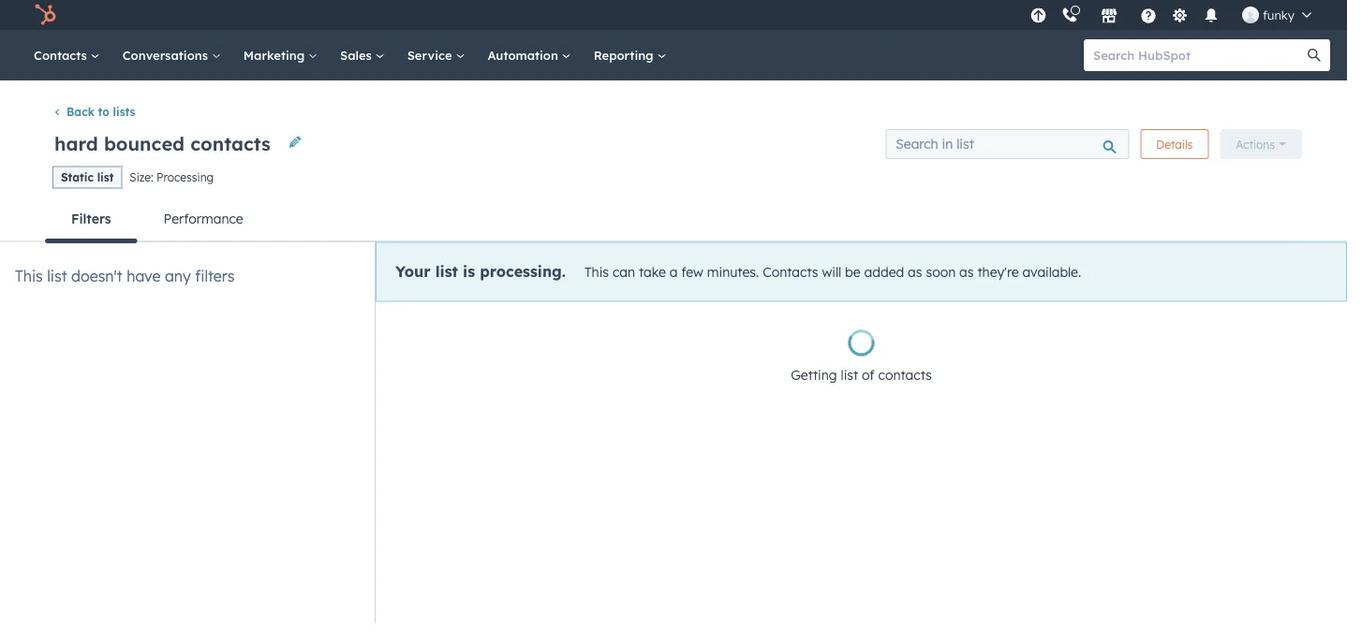 Task type: describe. For each thing, give the bounding box(es) containing it.
list for this
[[47, 267, 67, 285]]

can
[[613, 264, 635, 281]]

upgrade image
[[1030, 8, 1047, 25]]

to
[[98, 105, 109, 119]]

soon
[[926, 264, 956, 281]]

help image
[[1140, 8, 1157, 25]]

is
[[463, 262, 475, 281]]

will
[[822, 264, 841, 281]]

conversations
[[122, 47, 212, 63]]

processing.
[[480, 262, 566, 281]]

reporting
[[594, 47, 657, 63]]

back to lists
[[67, 105, 135, 119]]

reporting link
[[582, 30, 678, 81]]

contacts inside contacts "link"
[[34, 47, 91, 63]]

available.
[[1023, 264, 1081, 281]]

details
[[1156, 137, 1193, 151]]

navigation inside page section element
[[45, 196, 1302, 244]]

actions button
[[1220, 129, 1302, 159]]

your list is processing.
[[395, 262, 566, 281]]

list for your
[[435, 262, 458, 281]]

1 as from the left
[[908, 264, 922, 281]]

funky button
[[1231, 0, 1323, 30]]

performance
[[164, 210, 243, 227]]

getting
[[791, 367, 837, 383]]

they're
[[977, 264, 1019, 281]]

list for static
[[97, 171, 114, 185]]

notifications button
[[1195, 0, 1227, 30]]

back to lists link
[[52, 105, 135, 119]]

upgrade link
[[1027, 5, 1050, 25]]

Search HubSpot search field
[[1084, 39, 1313, 71]]

conversations link
[[111, 30, 232, 81]]

notifications image
[[1203, 8, 1220, 25]]

search image
[[1308, 49, 1321, 62]]

minutes.
[[707, 264, 759, 281]]

of
[[862, 367, 875, 383]]

automation
[[488, 47, 562, 63]]

performance button
[[137, 196, 270, 241]]

take
[[639, 264, 666, 281]]

help button
[[1132, 0, 1164, 30]]

banner inside page section element
[[45, 123, 1302, 165]]

lists
[[113, 105, 135, 119]]

few
[[681, 264, 703, 281]]

service link
[[396, 30, 476, 81]]

added
[[864, 264, 904, 281]]

sales
[[340, 47, 375, 63]]



Task type: vqa. For each thing, say whether or not it's contained in the screenshot.
the left as
yes



Task type: locate. For each thing, give the bounding box(es) containing it.
marketplaces image
[[1101, 8, 1117, 25]]

List name field
[[52, 131, 276, 156]]

marketing link
[[232, 30, 329, 81]]

back
[[67, 105, 95, 119]]

0 horizontal spatial contacts
[[34, 47, 91, 63]]

marketplaces button
[[1089, 0, 1129, 30]]

banner containing details
[[45, 123, 1302, 165]]

list right static
[[97, 171, 114, 185]]

list inside status
[[841, 367, 858, 383]]

contacts down hubspot link
[[34, 47, 91, 63]]

be
[[845, 264, 861, 281]]

hubspot image
[[34, 4, 56, 26]]

this for this can take a few minutes. contacts will be added as soon as they're available.
[[584, 264, 609, 281]]

filters
[[71, 210, 111, 227]]

sales link
[[329, 30, 396, 81]]

contacts link
[[22, 30, 111, 81]]

details button
[[1140, 129, 1209, 159]]

actions
[[1236, 137, 1275, 151]]

this can take a few minutes. contacts will be added as soon as they're available.
[[584, 264, 1081, 281]]

getting list of contacts status
[[783, 330, 939, 387]]

2 as from the left
[[959, 264, 974, 281]]

1 horizontal spatial contacts
[[763, 264, 818, 281]]

filters button
[[45, 196, 137, 244]]

list
[[97, 171, 114, 185], [435, 262, 458, 281], [47, 267, 67, 285], [841, 367, 858, 383]]

0 horizontal spatial this
[[15, 267, 43, 285]]

size:
[[130, 170, 153, 184]]

a
[[670, 264, 678, 281]]

processing
[[156, 170, 214, 184]]

calling icon button
[[1054, 3, 1086, 27]]

this for this list doesn't have any filters
[[15, 267, 43, 285]]

1 horizontal spatial this
[[584, 264, 609, 281]]

doesn't
[[71, 267, 122, 285]]

hubspot link
[[22, 4, 70, 26]]

list for getting
[[841, 367, 858, 383]]

list left of
[[841, 367, 858, 383]]

as left the soon at the top right
[[908, 264, 922, 281]]

have
[[127, 267, 161, 285]]

as right the soon at the top right
[[959, 264, 974, 281]]

0 vertical spatial contacts
[[34, 47, 91, 63]]

static list
[[61, 171, 114, 185]]

list left is
[[435, 262, 458, 281]]

calling icon image
[[1061, 7, 1078, 24]]

this left the can
[[584, 264, 609, 281]]

navigation containing filters
[[45, 196, 1302, 244]]

list inside page section element
[[97, 171, 114, 185]]

funky
[[1263, 7, 1295, 22]]

1 vertical spatial contacts
[[763, 264, 818, 281]]

as
[[908, 264, 922, 281], [959, 264, 974, 281]]

size: processing
[[130, 170, 214, 184]]

settings image
[[1171, 8, 1188, 25]]

getting list of contacts
[[791, 367, 932, 383]]

contacts
[[878, 367, 932, 383]]

Search in list search field
[[886, 129, 1129, 159]]

static
[[61, 171, 94, 185]]

marketing
[[243, 47, 308, 63]]

this list doesn't have any filters
[[15, 267, 235, 285]]

settings link
[[1168, 5, 1191, 25]]

search button
[[1298, 39, 1330, 71]]

banner
[[45, 123, 1302, 165]]

this left doesn't
[[15, 267, 43, 285]]

your
[[395, 262, 431, 281]]

funky town image
[[1242, 7, 1259, 23]]

filters
[[195, 267, 235, 285]]

0 horizontal spatial as
[[908, 264, 922, 281]]

navigation
[[45, 196, 1302, 244]]

any
[[165, 267, 191, 285]]

service
[[407, 47, 456, 63]]

this
[[584, 264, 609, 281], [15, 267, 43, 285]]

page section element
[[0, 81, 1347, 244]]

list left doesn't
[[47, 267, 67, 285]]

contacts left will
[[763, 264, 818, 281]]

automation link
[[476, 30, 582, 81]]

funky menu
[[1025, 0, 1325, 30]]

1 horizontal spatial as
[[959, 264, 974, 281]]

contacts
[[34, 47, 91, 63], [763, 264, 818, 281]]



